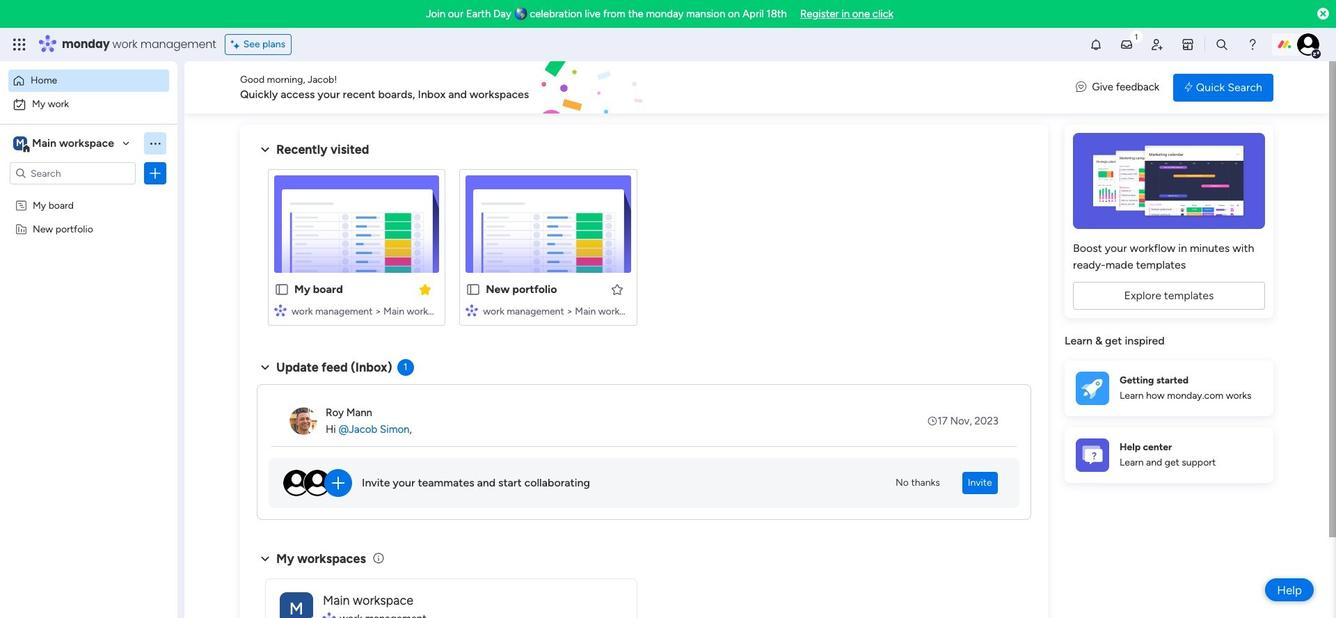 Task type: describe. For each thing, give the bounding box(es) containing it.
1 image
[[1130, 29, 1143, 44]]

search everything image
[[1215, 38, 1229, 52]]

close recently visited image
[[257, 141, 274, 158]]

workspace options image
[[148, 136, 162, 150]]

component image
[[466, 304, 478, 316]]

2 vertical spatial option
[[0, 192, 177, 195]]

1 vertical spatial option
[[8, 93, 169, 116]]

quick search results list box
[[257, 158, 1031, 342]]

workspace selection element
[[13, 135, 116, 153]]

0 vertical spatial option
[[8, 70, 169, 92]]

1 element
[[397, 359, 414, 376]]

templates image image
[[1077, 133, 1261, 229]]

select product image
[[13, 38, 26, 52]]

update feed image
[[1120, 38, 1134, 52]]

invite members image
[[1150, 38, 1164, 52]]

workspace image
[[13, 136, 27, 151]]

public board image for component image
[[274, 282, 290, 297]]

options image
[[148, 166, 162, 180]]



Task type: locate. For each thing, give the bounding box(es) containing it.
workspace image
[[280, 592, 313, 618]]

v2 user feedback image
[[1076, 80, 1087, 95]]

help center element
[[1065, 427, 1274, 483]]

public board image up component icon
[[466, 282, 481, 297]]

jacob simon image
[[1297, 33, 1320, 56]]

public board image up component image
[[274, 282, 290, 297]]

help image
[[1246, 38, 1260, 52]]

getting started element
[[1065, 360, 1274, 416]]

monday marketplace image
[[1181, 38, 1195, 52]]

close my workspaces image
[[257, 550, 274, 567]]

see plans image
[[231, 37, 243, 52]]

remove from favorites image
[[418, 282, 432, 296]]

component image
[[274, 304, 287, 316]]

close update feed (inbox) image
[[257, 359, 274, 376]]

v2 bolt switch image
[[1185, 80, 1193, 95]]

option
[[8, 70, 169, 92], [8, 93, 169, 116], [0, 192, 177, 195]]

0 horizontal spatial public board image
[[274, 282, 290, 297]]

list box
[[0, 190, 177, 428]]

roy mann image
[[290, 407, 317, 435]]

notifications image
[[1089, 38, 1103, 52]]

1 horizontal spatial public board image
[[466, 282, 481, 297]]

Search in workspace field
[[29, 165, 116, 181]]

1 public board image from the left
[[274, 282, 290, 297]]

2 public board image from the left
[[466, 282, 481, 297]]

public board image for component icon
[[466, 282, 481, 297]]

public board image
[[274, 282, 290, 297], [466, 282, 481, 297]]

add to favorites image
[[610, 282, 624, 296]]



Task type: vqa. For each thing, say whether or not it's contained in the screenshot.
Close Update feed (Inbox) image
yes



